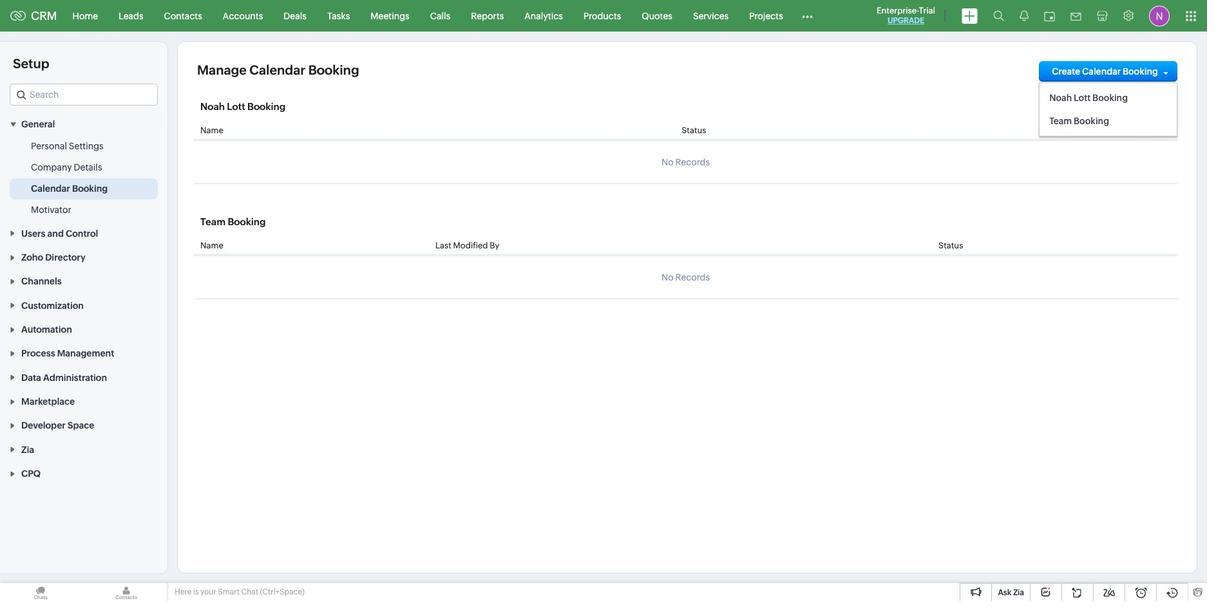Task type: locate. For each thing, give the bounding box(es) containing it.
smart
[[218, 588, 240, 597]]

0 vertical spatial status
[[682, 126, 706, 135]]

0 horizontal spatial status
[[682, 126, 706, 135]]

upgrade
[[888, 16, 924, 25]]

personal
[[31, 141, 67, 152]]

2 no from the top
[[661, 272, 674, 283]]

and
[[47, 228, 64, 239]]

0 vertical spatial records
[[675, 157, 710, 167]]

status
[[682, 126, 706, 135], [939, 241, 963, 251]]

last
[[435, 241, 451, 251]]

0 vertical spatial name
[[200, 126, 223, 135]]

calendar
[[249, 62, 305, 77], [1082, 66, 1121, 77], [31, 184, 70, 194]]

1 name from the top
[[200, 126, 223, 135]]

1 horizontal spatial noah
[[1049, 93, 1072, 103]]

last modified by
[[435, 241, 499, 251]]

motivator
[[31, 205, 71, 215]]

1 records from the top
[[675, 157, 710, 167]]

search image
[[993, 10, 1004, 21]]

calls
[[430, 11, 450, 21]]

None field
[[10, 84, 158, 106]]

services
[[693, 11, 729, 21]]

chat
[[241, 588, 258, 597]]

2 no records from the top
[[661, 272, 710, 283]]

here is your smart chat (ctrl+space)
[[175, 588, 304, 597]]

records
[[675, 157, 710, 167], [675, 272, 710, 283]]

zia
[[21, 445, 34, 455], [1013, 589, 1024, 598]]

marketplace button
[[0, 390, 167, 414]]

create calendar booking
[[1052, 66, 1158, 77]]

no records
[[661, 157, 710, 167], [661, 272, 710, 283]]

process management
[[21, 349, 114, 359]]

tasks
[[327, 11, 350, 21]]

noah lott booking up 'team booking' link
[[1049, 93, 1128, 103]]

1 vertical spatial no
[[661, 272, 674, 283]]

noah down create
[[1049, 93, 1072, 103]]

calendar up the motivator link
[[31, 184, 70, 194]]

noah lott booking
[[1049, 93, 1128, 103], [200, 101, 286, 112]]

noah
[[1049, 93, 1072, 103], [200, 101, 225, 112]]

noah down the manage
[[200, 101, 225, 112]]

name for noah lott booking
[[200, 126, 223, 135]]

1 vertical spatial no records
[[661, 272, 710, 283]]

0 vertical spatial team
[[1049, 116, 1072, 126]]

no records for team booking
[[661, 272, 710, 283]]

meetings link
[[360, 0, 420, 31]]

calendar right the manage
[[249, 62, 305, 77]]

1 vertical spatial zia
[[1013, 589, 1024, 598]]

zia right ask
[[1013, 589, 1024, 598]]

process management button
[[0, 341, 167, 365]]

company details link
[[31, 161, 102, 174]]

directory
[[45, 253, 85, 263]]

0 vertical spatial zia
[[21, 445, 34, 455]]

booking
[[308, 62, 359, 77], [1123, 66, 1158, 77], [1092, 93, 1128, 103], [247, 101, 286, 112], [1074, 116, 1109, 126], [72, 184, 108, 194], [228, 216, 266, 227]]

1 vertical spatial name
[[200, 241, 223, 251]]

projects
[[749, 11, 783, 21]]

calendar inside the general region
[[31, 184, 70, 194]]

0 vertical spatial no records
[[661, 157, 710, 167]]

team
[[1049, 116, 1072, 126], [200, 216, 225, 227]]

lott down create
[[1074, 93, 1091, 103]]

no for team booking
[[661, 272, 674, 283]]

0 horizontal spatial calendar
[[31, 184, 70, 194]]

calendar image
[[1044, 11, 1055, 21]]

zia up cpq
[[21, 445, 34, 455]]

motivator link
[[31, 204, 71, 217]]

tasks link
[[317, 0, 360, 31]]

no
[[661, 157, 674, 167], [661, 272, 674, 283]]

analytics
[[524, 11, 563, 21]]

Search text field
[[10, 84, 157, 105]]

records for team booking
[[675, 272, 710, 283]]

0 horizontal spatial team booking
[[200, 216, 266, 227]]

by
[[490, 241, 499, 251]]

lott
[[1074, 93, 1091, 103], [227, 101, 245, 112]]

0 vertical spatial no
[[661, 157, 674, 167]]

crm
[[31, 9, 57, 23]]

space
[[68, 421, 94, 431]]

1 no from the top
[[661, 157, 674, 167]]

deals
[[284, 11, 307, 21]]

reports
[[471, 11, 504, 21]]

users and control
[[21, 228, 98, 239]]

search element
[[985, 0, 1012, 32]]

name
[[200, 126, 223, 135], [200, 241, 223, 251]]

signals image
[[1020, 10, 1029, 21]]

services link
[[683, 0, 739, 31]]

2 name from the top
[[200, 241, 223, 251]]

1 horizontal spatial team booking
[[1049, 116, 1109, 126]]

calendar up noah lott booking link
[[1082, 66, 1121, 77]]

lott down the manage
[[227, 101, 245, 112]]

records for noah lott booking
[[675, 157, 710, 167]]

booking inside calendar booking link
[[72, 184, 108, 194]]

0 horizontal spatial zia
[[21, 445, 34, 455]]

data
[[21, 373, 41, 383]]

customization
[[21, 301, 84, 311]]

contacts image
[[86, 584, 167, 602]]

home link
[[62, 0, 108, 31]]

marketplace
[[21, 397, 75, 407]]

cpq
[[21, 469, 41, 479]]

1 no records from the top
[[661, 157, 710, 167]]

process
[[21, 349, 55, 359]]

1 vertical spatial records
[[675, 272, 710, 283]]

team booking
[[1049, 116, 1109, 126], [200, 216, 266, 227]]

1 vertical spatial team
[[200, 216, 225, 227]]

noah lott booking down the manage
[[200, 101, 286, 112]]

mails image
[[1070, 13, 1081, 20]]

1 vertical spatial team booking
[[200, 216, 266, 227]]

accounts link
[[212, 0, 273, 31]]

developer space button
[[0, 414, 167, 438]]

mails element
[[1063, 1, 1089, 31]]

2 horizontal spatial calendar
[[1082, 66, 1121, 77]]

no for noah lott booking
[[661, 157, 674, 167]]

automation button
[[0, 317, 167, 341]]

0 horizontal spatial team
[[200, 216, 225, 227]]

2 records from the top
[[675, 272, 710, 283]]

is
[[193, 588, 199, 597]]

1 vertical spatial status
[[939, 241, 963, 251]]

0 vertical spatial team booking
[[1049, 116, 1109, 126]]

1 horizontal spatial team
[[1049, 116, 1072, 126]]

create menu element
[[954, 0, 985, 31]]

quotes link
[[631, 0, 683, 31]]

0 horizontal spatial noah
[[200, 101, 225, 112]]

projects link
[[739, 0, 793, 31]]

1 horizontal spatial calendar
[[249, 62, 305, 77]]

trial
[[919, 6, 935, 15]]

personal settings
[[31, 141, 104, 152]]

analytics link
[[514, 0, 573, 31]]

administration
[[43, 373, 107, 383]]

ask
[[998, 589, 1011, 598]]

calendar for manage
[[249, 62, 305, 77]]

users
[[21, 228, 45, 239]]

no records for noah lott booking
[[661, 157, 710, 167]]



Task type: vqa. For each thing, say whether or not it's contained in the screenshot.
CALENDAR related to Manage
yes



Task type: describe. For each thing, give the bounding box(es) containing it.
crm link
[[10, 9, 57, 23]]

deals link
[[273, 0, 317, 31]]

manage
[[197, 62, 247, 77]]

setup
[[13, 56, 49, 71]]

(ctrl+space)
[[260, 588, 304, 597]]

leads link
[[108, 0, 154, 31]]

Other Modules field
[[793, 5, 821, 26]]

data administration button
[[0, 365, 167, 390]]

general
[[21, 119, 55, 130]]

enterprise-trial upgrade
[[877, 6, 935, 25]]

zia button
[[0, 438, 167, 462]]

booking inside 'team booking' link
[[1074, 116, 1109, 126]]

0 horizontal spatial noah lott booking
[[200, 101, 286, 112]]

zoho directory button
[[0, 245, 167, 269]]

contacts
[[164, 11, 202, 21]]

customization button
[[0, 293, 167, 317]]

products
[[583, 11, 621, 21]]

products link
[[573, 0, 631, 31]]

zoho directory
[[21, 253, 85, 263]]

1 horizontal spatial noah lott booking
[[1049, 93, 1128, 103]]

calls link
[[420, 0, 461, 31]]

zia inside dropdown button
[[21, 445, 34, 455]]

your
[[200, 588, 216, 597]]

general button
[[0, 112, 167, 136]]

1 horizontal spatial lott
[[1074, 93, 1091, 103]]

channels button
[[0, 269, 167, 293]]

home
[[73, 11, 98, 21]]

profile image
[[1149, 5, 1170, 26]]

team booking link
[[1040, 109, 1177, 133]]

company
[[31, 163, 72, 173]]

create menu image
[[962, 8, 978, 24]]

0 horizontal spatial lott
[[227, 101, 245, 112]]

meetings
[[371, 11, 409, 21]]

settings
[[69, 141, 104, 152]]

contacts link
[[154, 0, 212, 31]]

developer space
[[21, 421, 94, 431]]

calendar booking
[[31, 184, 108, 194]]

calendar for create
[[1082, 66, 1121, 77]]

users and control button
[[0, 221, 167, 245]]

modified
[[453, 241, 488, 251]]

control
[[66, 228, 98, 239]]

zoho
[[21, 253, 43, 263]]

personal settings link
[[31, 140, 104, 153]]

quotes
[[642, 11, 672, 21]]

here
[[175, 588, 192, 597]]

ask zia
[[998, 589, 1024, 598]]

reports link
[[461, 0, 514, 31]]

calendar booking link
[[31, 182, 108, 195]]

1 horizontal spatial status
[[939, 241, 963, 251]]

company details
[[31, 163, 102, 173]]

1 horizontal spatial zia
[[1013, 589, 1024, 598]]

data administration
[[21, 373, 107, 383]]

management
[[57, 349, 114, 359]]

signals element
[[1012, 0, 1036, 32]]

cpq button
[[0, 462, 167, 486]]

enterprise-
[[877, 6, 919, 15]]

booking inside noah lott booking link
[[1092, 93, 1128, 103]]

channels
[[21, 277, 62, 287]]

leads
[[119, 11, 143, 21]]

name for team booking
[[200, 241, 223, 251]]

chats image
[[0, 584, 81, 602]]

create
[[1052, 66, 1080, 77]]

details
[[74, 163, 102, 173]]

developer
[[21, 421, 66, 431]]

manage calendar booking
[[197, 62, 359, 77]]

automation
[[21, 325, 72, 335]]

noah lott booking link
[[1040, 86, 1177, 109]]

general region
[[0, 136, 167, 221]]

accounts
[[223, 11, 263, 21]]

profile element
[[1141, 0, 1177, 31]]



